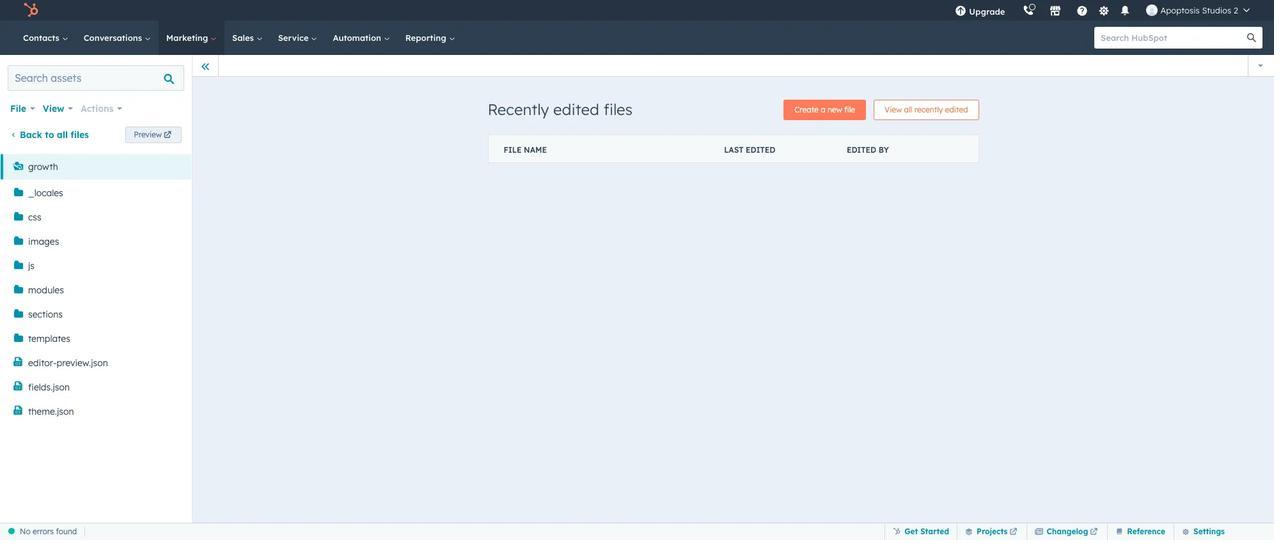 Task type: vqa. For each thing, say whether or not it's contained in the screenshot.
revenue.
no



Task type: locate. For each thing, give the bounding box(es) containing it.
0 horizontal spatial file
[[10, 103, 26, 115]]

modules
[[28, 285, 64, 296]]

edited
[[554, 100, 600, 119], [946, 105, 969, 115], [746, 145, 776, 155]]

edited right recently on the left top of the page
[[554, 100, 600, 119]]

0 horizontal spatial all
[[57, 129, 68, 141]]

settings image
[[1099, 5, 1110, 17]]

actions button
[[81, 100, 122, 118]]

images
[[28, 236, 59, 248]]

sales
[[232, 33, 256, 43]]

back to all files button
[[10, 129, 89, 141]]

2 horizontal spatial edited
[[946, 105, 969, 115]]

0 vertical spatial file
[[10, 103, 26, 115]]

marketing link
[[159, 20, 225, 55]]

search image
[[1248, 33, 1257, 42]]

0 vertical spatial files
[[604, 100, 633, 119]]

theme.json
[[28, 406, 74, 418]]

editor-
[[28, 358, 57, 369]]

all right to
[[57, 129, 68, 141]]

projects link
[[957, 524, 1027, 540]]

Search assets search field
[[8, 65, 184, 91]]

all
[[905, 105, 913, 115], [57, 129, 68, 141]]

file
[[10, 103, 26, 115], [504, 145, 522, 155]]

editor-preview.json
[[28, 358, 108, 369]]

view left recently
[[885, 105, 902, 115]]

file
[[845, 105, 856, 115]]

view up back to all files
[[43, 103, 64, 115]]

1 vertical spatial file
[[504, 145, 522, 155]]

contacts
[[23, 33, 62, 43]]

tara schultz image
[[1147, 4, 1159, 16]]

view all recently edited button
[[874, 100, 979, 120]]

settings button
[[1174, 524, 1226, 541]]

marketplaces image
[[1050, 6, 1062, 17]]

link opens in a new window image
[[1010, 525, 1018, 540], [1010, 529, 1018, 537], [1091, 529, 1098, 537]]

link opens in a new window image inside changelog link
[[1091, 529, 1098, 537]]

apoptosis studios 2 button
[[1139, 0, 1258, 20]]

1 vertical spatial all
[[57, 129, 68, 141]]

preview.json
[[57, 358, 108, 369]]

file left name
[[504, 145, 522, 155]]

conversations link
[[76, 20, 159, 55]]

1 vertical spatial files
[[71, 129, 89, 141]]

1 horizontal spatial files
[[604, 100, 633, 119]]

file inside file popup button
[[10, 103, 26, 115]]

projects
[[977, 527, 1008, 537]]

1 horizontal spatial view
[[885, 105, 902, 115]]

name
[[524, 145, 547, 155]]

file for file name
[[504, 145, 522, 155]]

conversations
[[84, 33, 145, 43]]

started
[[921, 527, 950, 537]]

menu item
[[1015, 0, 1017, 20]]

file up back
[[10, 103, 26, 115]]

0 horizontal spatial edited
[[554, 100, 600, 119]]

files
[[604, 100, 633, 119], [71, 129, 89, 141]]

link opens in a new window image for projects
[[1010, 529, 1018, 537]]

actions
[[81, 103, 114, 115]]

by
[[879, 145, 889, 155]]

all left recently
[[905, 105, 913, 115]]

view inside popup button
[[43, 103, 64, 115]]

menu containing apoptosis studios 2
[[947, 0, 1259, 20]]

view inside button
[[885, 105, 902, 115]]

last edited
[[725, 145, 776, 155]]

edited for recently edited files
[[554, 100, 600, 119]]

notifications image
[[1120, 6, 1132, 17]]

edited by
[[847, 145, 889, 155]]

menu
[[947, 0, 1259, 20]]

studios
[[1203, 5, 1232, 15]]

1 horizontal spatial edited
[[746, 145, 776, 155]]

recently edited files
[[488, 100, 633, 119]]

file button
[[10, 100, 35, 118]]

edited right last
[[746, 145, 776, 155]]

view
[[43, 103, 64, 115], [885, 105, 902, 115]]

calling icon button
[[1018, 2, 1040, 19]]

help image
[[1077, 6, 1089, 17]]

view all recently edited
[[885, 105, 969, 115]]

Search HubSpot search field
[[1095, 27, 1252, 49]]

edited right recently
[[946, 105, 969, 115]]

0 vertical spatial all
[[905, 105, 913, 115]]

0 horizontal spatial view
[[43, 103, 64, 115]]

view button
[[43, 100, 73, 118]]

1 horizontal spatial all
[[905, 105, 913, 115]]

a
[[821, 105, 826, 115]]

get started link
[[885, 524, 957, 540]]

edited
[[847, 145, 877, 155]]

marketplaces button
[[1043, 0, 1070, 20]]

1 horizontal spatial file
[[504, 145, 522, 155]]



Task type: describe. For each thing, give the bounding box(es) containing it.
recently
[[488, 100, 549, 119]]

to
[[45, 129, 54, 141]]

new
[[828, 105, 843, 115]]

create a new file
[[795, 105, 856, 115]]

service link
[[271, 20, 325, 55]]

file name
[[504, 145, 547, 155]]

changelog
[[1047, 527, 1089, 537]]

get
[[905, 527, 919, 537]]

contacts link
[[15, 20, 76, 55]]

last
[[725, 145, 744, 155]]

link opens in a new window image
[[1091, 525, 1098, 540]]

search button
[[1242, 27, 1263, 49]]

no errors found
[[20, 527, 77, 537]]

sections
[[28, 309, 63, 321]]

help button
[[1072, 0, 1094, 20]]

css
[[28, 212, 41, 223]]

link opens in a new window image for changelog
[[1091, 529, 1098, 537]]

js
[[28, 260, 35, 272]]

back
[[20, 129, 42, 141]]

growth
[[28, 161, 58, 173]]

0 horizontal spatial files
[[71, 129, 89, 141]]

preview link
[[126, 127, 182, 143]]

view for view all recently edited
[[885, 105, 902, 115]]

upgrade image
[[956, 6, 967, 17]]

file for file
[[10, 103, 26, 115]]

create a new file button
[[784, 100, 867, 120]]

settings
[[1194, 527, 1226, 537]]

preview
[[134, 130, 162, 140]]

2
[[1234, 5, 1239, 15]]

errors
[[33, 527, 54, 537]]

recently
[[915, 105, 943, 115]]

notifications button
[[1115, 0, 1137, 20]]

hubspot link
[[15, 3, 48, 18]]

calling icon image
[[1024, 5, 1035, 17]]

marketing
[[166, 33, 211, 43]]

changelog link
[[1027, 524, 1108, 540]]

service
[[278, 33, 311, 43]]

automation link
[[325, 20, 398, 55]]

view for view
[[43, 103, 64, 115]]

edited inside button
[[946, 105, 969, 115]]

edited for last edited
[[746, 145, 776, 155]]

apoptosis
[[1161, 5, 1200, 15]]

_locales
[[28, 188, 63, 199]]

settings link
[[1097, 4, 1113, 17]]

apoptosis studios 2
[[1161, 5, 1239, 15]]

hubspot image
[[23, 3, 38, 18]]

reporting
[[406, 33, 449, 43]]

templates
[[28, 333, 70, 345]]

automation
[[333, 33, 384, 43]]

reference
[[1128, 527, 1166, 537]]

upgrade
[[970, 6, 1006, 17]]

reporting link
[[398, 20, 463, 55]]

back to all files
[[20, 129, 89, 141]]

create
[[795, 105, 819, 115]]

fields.json
[[28, 382, 70, 394]]

all inside button
[[905, 105, 913, 115]]

reference button
[[1108, 524, 1167, 541]]

get started
[[905, 527, 950, 537]]

found
[[56, 527, 77, 537]]

sales link
[[225, 20, 271, 55]]

no
[[20, 527, 31, 537]]



